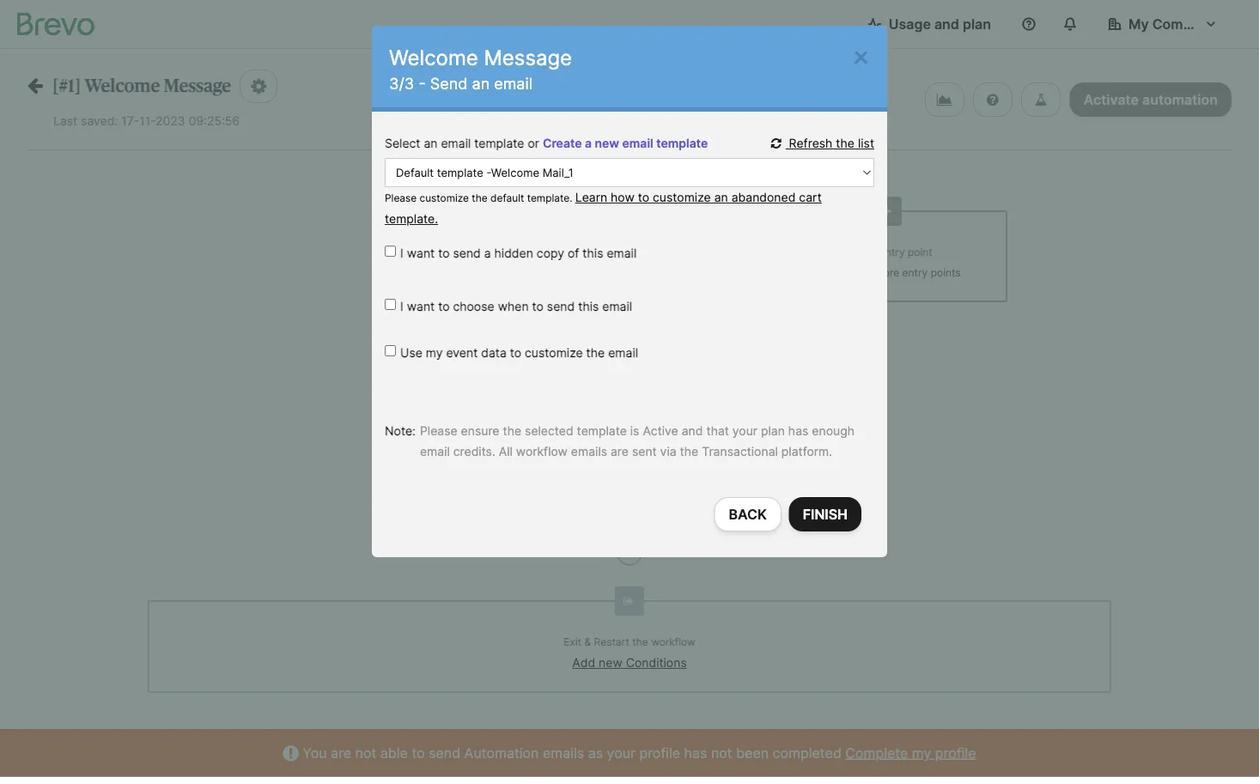 Task type: locate. For each thing, give the bounding box(es) containing it.
1 horizontal spatial message
[[484, 45, 572, 70]]

want
[[407, 246, 435, 261], [407, 299, 435, 314]]

profile
[[936, 745, 977, 762]]

0 vertical spatial welcome
[[389, 45, 478, 70]]

entry
[[880, 246, 905, 259], [903, 267, 928, 279]]

new right create
[[595, 136, 620, 151]]

welcome up 17-
[[85, 77, 160, 95]]

customize right how
[[653, 190, 711, 205]]

0 horizontal spatial please
[[385, 192, 417, 205]]

workflow up conditions
[[651, 636, 696, 649]]

an inside welcome message 3/3 - send an email
[[472, 74, 490, 93]]

customize left default
[[420, 192, 469, 205]]

an inside add an entry point click to add more entry points
[[865, 246, 877, 259]]

usage and plan
[[889, 15, 992, 32]]

via
[[660, 445, 677, 459]]

0 vertical spatial want
[[407, 246, 435, 261]]

points
[[931, 267, 961, 279]]

1 vertical spatial send
[[547, 299, 575, 314]]

0 horizontal spatial add
[[573, 656, 596, 671]]

please
[[385, 192, 417, 205], [420, 424, 458, 439]]

0 vertical spatial new
[[595, 136, 620, 151]]

company
[[1153, 15, 1216, 32]]

and inside note: please ensure the selected template is active and that your plan has enough email credits. all workflow emails are sent via the transactional platform.
[[682, 424, 703, 439]]

workflow down selected
[[516, 445, 568, 459]]

add
[[842, 246, 862, 259], [573, 656, 596, 671]]

1 vertical spatial template.
[[385, 212, 438, 226]]

complete my profile
[[846, 745, 977, 762]]

welcome
[[389, 45, 478, 70], [85, 77, 160, 95]]

enough
[[812, 424, 855, 439]]

1 vertical spatial new
[[599, 656, 623, 671]]

1 vertical spatial and
[[682, 424, 703, 439]]

selected
[[525, 424, 574, 439]]

new
[[595, 136, 620, 151], [599, 656, 623, 671]]

0 vertical spatial add
[[842, 246, 862, 259]]

email up the or
[[494, 74, 533, 93]]

1 horizontal spatial add
[[842, 246, 862, 259]]

1 horizontal spatial list
[[858, 136, 875, 151]]

point
[[908, 246, 933, 259]]

1 horizontal spatial plan
[[963, 15, 992, 32]]

how
[[611, 190, 635, 205]]

0 horizontal spatial my
[[426, 346, 443, 360]]

list inside form
[[858, 136, 875, 151]]

wait
[[619, 450, 641, 462]]

copy
[[537, 246, 565, 261]]

an left 'abandoned'
[[715, 190, 728, 205]]

add an entry point click to add more entry points
[[814, 246, 961, 279]]

please customize the default template.
[[385, 192, 576, 205]]

please down select
[[385, 192, 417, 205]]

1 vertical spatial add
[[573, 656, 596, 671]]

want for i want to send a hidden copy of this email
[[407, 246, 435, 261]]

None checkbox
[[385, 246, 396, 257], [385, 299, 396, 310], [385, 345, 396, 357], [385, 246, 396, 257], [385, 299, 396, 310], [385, 345, 396, 357]]

2023
[[156, 113, 185, 128]]

finish
[[803, 506, 848, 523]]

add down '&'
[[573, 656, 596, 671]]

the
[[836, 136, 855, 151], [472, 192, 488, 205], [587, 346, 605, 360], [503, 424, 522, 439], [680, 445, 699, 459], [633, 636, 649, 649]]

template. left the learn
[[527, 192, 573, 205]]

0 vertical spatial a
[[585, 136, 592, 151]]

0 vertical spatial and
[[935, 15, 960, 32]]

1 vertical spatial my
[[912, 745, 932, 762]]

and inside button
[[935, 15, 960, 32]]

workflow
[[516, 445, 568, 459], [651, 636, 696, 649]]

an right select
[[424, 136, 438, 151]]

welcome up -
[[389, 45, 478, 70]]

send left hidden
[[453, 246, 481, 261]]

send right when
[[547, 299, 575, 314]]

email left "credits."
[[420, 445, 450, 459]]

0 horizontal spatial customize
[[420, 192, 469, 205]]

new down restart
[[599, 656, 623, 671]]

0 vertical spatial list
[[858, 136, 875, 151]]

[#1]
[[52, 77, 81, 95]]

event
[[446, 346, 478, 360]]

1 vertical spatial welcome
[[85, 77, 160, 95]]

1 horizontal spatial template.
[[527, 192, 573, 205]]

message inside [#1]                             welcome message link
[[164, 77, 231, 95]]

plan left has
[[761, 424, 785, 439]]

a left hidden
[[484, 246, 491, 261]]

0 horizontal spatial plan
[[761, 424, 785, 439]]

11-
[[139, 113, 156, 128]]

hidden
[[495, 246, 534, 261]]

0 horizontal spatial workflow
[[516, 445, 568, 459]]

create
[[543, 136, 582, 151]]

0 vertical spatial i
[[400, 246, 404, 261]]

note:
[[385, 424, 416, 439]]

add up add
[[842, 246, 862, 259]]

platform.
[[782, 445, 833, 459]]

message
[[484, 45, 572, 70], [164, 77, 231, 95]]

usage
[[889, 15, 931, 32]]

2 horizontal spatial customize
[[653, 190, 711, 205]]

2 horizontal spatial template
[[657, 136, 708, 151]]

want up use
[[407, 299, 435, 314]]

plan
[[963, 15, 992, 32], [761, 424, 785, 439]]

plan right usage
[[963, 15, 992, 32]]

to right data
[[510, 346, 522, 360]]

my
[[426, 346, 443, 360], [912, 745, 932, 762]]

more
[[875, 267, 900, 279]]

1 horizontal spatial and
[[935, 15, 960, 32]]

1 vertical spatial i
[[400, 299, 404, 314]]

this down contact
[[578, 299, 599, 314]]

1 want from the top
[[407, 246, 435, 261]]

add new conditions link
[[573, 656, 687, 671]]

my right use
[[426, 346, 443, 360]]

an up add
[[865, 246, 877, 259]]

form
[[359, 133, 901, 545]]

active
[[643, 424, 679, 439]]

want down the please customize the default template.
[[407, 246, 435, 261]]

my left profile
[[912, 745, 932, 762]]

form containing back
[[359, 133, 901, 545]]

1 vertical spatial please
[[420, 424, 458, 439]]

my for use
[[426, 346, 443, 360]]

entry down point
[[903, 267, 928, 279]]

complete
[[846, 745, 909, 762]]

1 vertical spatial plan
[[761, 424, 785, 439]]

1 vertical spatial workflow
[[651, 636, 696, 649]]

to right added
[[654, 246, 664, 259]]

1 horizontal spatial template
[[577, 424, 627, 439]]

message inside welcome message 3/3 - send an email
[[484, 45, 572, 70]]

select
[[385, 136, 421, 151]]

finish button
[[789, 498, 862, 532]]

to inside add an entry point click to add more entry points
[[841, 267, 851, 279]]

ensure
[[461, 424, 500, 439]]

customize
[[653, 190, 711, 205], [420, 192, 469, 205], [525, 346, 583, 360]]

list right refresh
[[858, 136, 875, 151]]

to right how
[[638, 190, 650, 205]]

0 horizontal spatial list
[[667, 246, 681, 259]]

want for i want to choose when to send this email
[[407, 299, 435, 314]]

0 vertical spatial my
[[426, 346, 443, 360]]

this right of
[[583, 246, 604, 261]]

and left the that
[[682, 424, 703, 439]]

0 vertical spatial please
[[385, 192, 417, 205]]

0 horizontal spatial send
[[453, 246, 481, 261]]

0 vertical spatial plan
[[963, 15, 992, 32]]

please right the note:
[[420, 424, 458, 439]]

1 i from the top
[[400, 246, 404, 261]]

an
[[472, 74, 490, 93], [424, 136, 438, 151], [715, 190, 728, 205], [865, 246, 877, 259]]

list
[[858, 136, 875, 151], [667, 246, 681, 259]]

create a new email template link
[[543, 133, 708, 154]]

09:25:56
[[189, 113, 240, 128]]

2 want from the top
[[407, 299, 435, 314]]

workflow inside the exit & restart the workflow add new conditions
[[651, 636, 696, 649]]

select an email template or create a new email template
[[385, 136, 708, 151]]

conditions
[[626, 656, 687, 671]]

0 vertical spatial message
[[484, 45, 572, 70]]

-
[[419, 74, 426, 93]]

plan inside usage and plan button
[[963, 15, 992, 32]]

cog image
[[251, 77, 267, 95]]

to left add
[[841, 267, 851, 279]]

0 vertical spatial entry
[[880, 246, 905, 259]]

1 vertical spatial a
[[484, 246, 491, 261]]

and
[[935, 15, 960, 32], [682, 424, 703, 439]]

the inside the exit & restart the workflow add new conditions
[[633, 636, 649, 649]]

1 vertical spatial list
[[667, 246, 681, 259]]

and right usage
[[935, 15, 960, 32]]

your
[[733, 424, 758, 439]]

when
[[498, 299, 529, 314]]

is
[[631, 424, 640, 439]]

1 vertical spatial want
[[407, 299, 435, 314]]

0 horizontal spatial message
[[164, 77, 231, 95]]

customize down i want to choose when to send this email
[[525, 346, 583, 360]]

template
[[475, 136, 525, 151], [657, 136, 708, 151], [577, 424, 627, 439]]

1 horizontal spatial please
[[420, 424, 458, 439]]

0 vertical spatial send
[[453, 246, 481, 261]]

0 vertical spatial workflow
[[516, 445, 568, 459]]

1 horizontal spatial my
[[912, 745, 932, 762]]

template.
[[527, 192, 573, 205], [385, 212, 438, 226]]

1 horizontal spatial workflow
[[651, 636, 696, 649]]

entry up the more
[[880, 246, 905, 259]]

0 horizontal spatial template
[[475, 136, 525, 151]]

send
[[453, 246, 481, 261], [547, 299, 575, 314]]

2 i from the top
[[400, 299, 404, 314]]

a right create
[[585, 136, 592, 151]]

1 horizontal spatial welcome
[[389, 45, 478, 70]]

[#1]                             welcome message link
[[27, 76, 231, 95]]

0 horizontal spatial and
[[682, 424, 703, 439]]

1 vertical spatial this
[[578, 299, 599, 314]]

1 vertical spatial message
[[164, 77, 231, 95]]

email
[[494, 74, 533, 93], [441, 136, 471, 151], [623, 136, 654, 151], [607, 246, 637, 261], [603, 299, 633, 314], [609, 346, 639, 360], [420, 445, 450, 459]]

0 horizontal spatial template.
[[385, 212, 438, 226]]

that
[[707, 424, 729, 439]]

email inside note: please ensure the selected template is active and that your plan has enough email credits. all workflow emails are sent via the transactional platform.
[[420, 445, 450, 459]]

0 horizontal spatial a
[[484, 246, 491, 261]]

an right send
[[472, 74, 490, 93]]

0 horizontal spatial welcome
[[85, 77, 160, 95]]

template. down the please customize the default template.
[[385, 212, 438, 226]]

list right added
[[667, 246, 681, 259]]



Task type: describe. For each thing, give the bounding box(es) containing it.
email down contact added to list
[[603, 299, 633, 314]]

question circle image
[[987, 93, 999, 107]]

email right select
[[441, 136, 471, 151]]

contact added to list
[[579, 246, 681, 259]]

0 vertical spatial this
[[583, 246, 604, 261]]

last
[[53, 113, 77, 128]]

default
[[491, 192, 524, 205]]

i want to send a hidden copy of this email
[[400, 246, 637, 261]]

refresh
[[789, 136, 833, 151]]

my for complete
[[912, 745, 932, 762]]

refresh the list
[[786, 136, 875, 151]]

#2
[[727, 491, 740, 504]]

plan inside note: please ensure the selected template is active and that your plan has enough email credits. all workflow emails are sent via the transactional platform.
[[761, 424, 785, 439]]

1 horizontal spatial customize
[[525, 346, 583, 360]]

0 vertical spatial template.
[[527, 192, 573, 205]]

an inside learn how to customize an abandoned cart template.
[[715, 190, 728, 205]]

use
[[400, 346, 423, 360]]

abandoned
[[732, 190, 796, 205]]

learn how to customize an abandoned cart template. link
[[385, 190, 822, 226]]

restart
[[594, 636, 630, 649]]

×
[[852, 38, 871, 71]]

× button
[[852, 38, 871, 71]]

cart
[[799, 190, 822, 205]]

to inside learn how to customize an abandoned cart template.
[[638, 190, 650, 205]]

send
[[430, 74, 468, 93]]

all
[[499, 445, 513, 459]]

email up how
[[623, 136, 654, 151]]

exit & restart the workflow add new conditions
[[564, 636, 696, 671]]

please inside note: please ensure the selected template is active and that your plan has enough email credits. all workflow emails are sent via the transactional platform.
[[420, 424, 458, 439]]

back button
[[715, 498, 782, 532]]

my
[[1129, 15, 1150, 32]]

my company button
[[1095, 7, 1232, 41]]

email up is
[[609, 346, 639, 360]]

exit
[[564, 636, 582, 649]]

credits.
[[453, 445, 496, 459]]

email inside welcome message 3/3 - send an email
[[494, 74, 533, 93]]

of
[[568, 246, 580, 261]]

1 horizontal spatial a
[[585, 136, 592, 151]]

i for i want to send a hidden copy of this email
[[400, 246, 404, 261]]

add
[[854, 267, 872, 279]]

refresh image
[[771, 137, 786, 150]]

exclamation circle image
[[283, 747, 299, 761]]

to right when
[[532, 299, 544, 314]]

note: please ensure the selected template is active and that your plan has enough email credits. all workflow emails are sent via the transactional platform.
[[385, 424, 855, 459]]

new inside the exit & restart the workflow add new conditions
[[599, 656, 623, 671]]

added
[[620, 246, 651, 259]]

refresh the list link
[[771, 136, 875, 151]]

has
[[789, 424, 809, 439]]

to down the please customize the default template.
[[438, 246, 450, 261]]

welcome inside welcome message 3/3 - send an email
[[389, 45, 478, 70]]

learn
[[576, 190, 608, 205]]

arrow left image
[[27, 76, 43, 94]]

area chart image
[[937, 93, 953, 107]]

transactional
[[702, 445, 778, 459]]

1 vertical spatial entry
[[903, 267, 928, 279]]

usage and plan button
[[855, 7, 1005, 41]]

add inside the exit & restart the workflow add new conditions
[[573, 656, 596, 671]]

customize inside learn how to customize an abandoned cart template.
[[653, 190, 711, 205]]

i want to choose when to send this email
[[400, 299, 633, 314]]

1 horizontal spatial send
[[547, 299, 575, 314]]

or
[[528, 136, 540, 151]]

back
[[729, 506, 767, 523]]

data
[[481, 346, 507, 360]]

[#1]                             welcome message
[[52, 77, 231, 95]]

3/3
[[389, 74, 414, 93]]

&
[[585, 636, 591, 649]]

complete my profile link
[[846, 745, 977, 762]]

email right of
[[607, 246, 637, 261]]

i for i want to choose when to send this email
[[400, 299, 404, 314]]

welcome message 3/3 - send an email
[[389, 45, 572, 93]]

choose
[[453, 299, 495, 314]]

my company
[[1129, 15, 1216, 32]]

are
[[611, 445, 629, 459]]

contact
[[579, 246, 617, 259]]

template. inside learn how to customize an abandoned cart template.
[[385, 212, 438, 226]]

17-
[[121, 113, 139, 128]]

workflow inside note: please ensure the selected template is active and that your plan has enough email credits. all workflow emails are sent via the transactional platform.
[[516, 445, 568, 459]]

template inside note: please ensure the selected template is active and that your plan has enough email credits. all workflow emails are sent via the transactional platform.
[[577, 424, 627, 439]]

use my event data to customize the email
[[400, 346, 639, 360]]

add inside add an entry point click to add more entry points
[[842, 246, 862, 259]]

click
[[814, 267, 838, 279]]

sent
[[632, 445, 657, 459]]

to left choose
[[438, 299, 450, 314]]

emails
[[571, 445, 608, 459]]

saved:
[[81, 113, 118, 128]]

learn how to customize an abandoned cart template.
[[385, 190, 822, 226]]

last saved: 17-11-2023 09:25:56
[[53, 113, 240, 128]]

flask image
[[1035, 93, 1048, 107]]



Task type: vqa. For each thing, say whether or not it's contained in the screenshot.
data
yes



